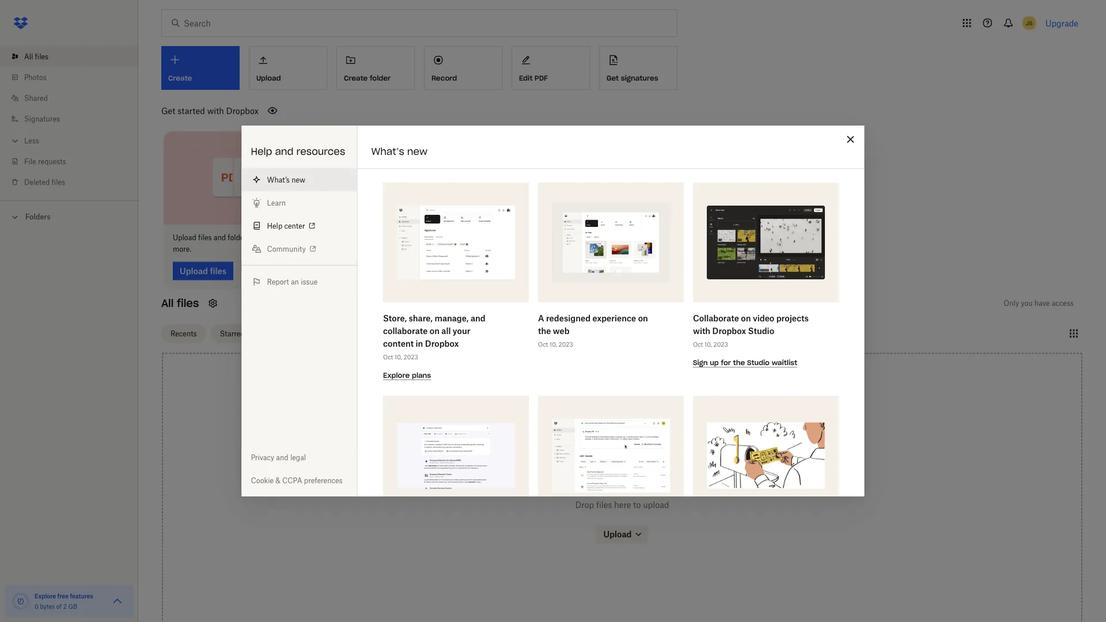 Task type: describe. For each thing, give the bounding box(es) containing it.
preferences
[[304, 476, 343, 485]]

up
[[710, 359, 719, 368]]

content
[[383, 339, 414, 348]]

report an issue link
[[242, 270, 357, 293]]

all files link
[[9, 46, 138, 67]]

share
[[549, 234, 568, 242]]

less
[[24, 136, 39, 145]]

help center link
[[242, 214, 357, 238]]

photos
[[24, 73, 47, 82]]

folders
[[25, 213, 50, 221]]

install on desktop to work on files offline and stay synced.
[[361, 234, 508, 254]]

a
[[538, 313, 544, 323]]

get signatures
[[607, 74, 659, 83]]

recents
[[171, 329, 197, 338]]

help for help and resources
[[251, 146, 272, 157]]

collaborate on video projects with dropbox studio oct 10, 2023
[[693, 313, 809, 348]]

bytes
[[40, 603, 55, 611]]

2
[[63, 603, 67, 611]]

a redesigned experience on the web oct 10, 2023
[[538, 313, 648, 348]]

with for files
[[586, 234, 600, 242]]

privacy
[[251, 453, 274, 462]]

edit pdf
[[519, 74, 548, 83]]

files up recents
[[177, 297, 199, 310]]

on inside the a redesigned experience on the web oct 10, 2023
[[638, 313, 648, 323]]

to for install on desktop to work on files offline and stay synced.
[[421, 234, 427, 242]]

with for started
[[207, 106, 224, 116]]

on inside collaborate on video projects with dropbox studio oct 10, 2023
[[741, 313, 751, 323]]

legal
[[290, 453, 306, 462]]

and inside 'store, share, manage, and collaborate on all your content in dropbox oct 10, 2023'
[[471, 313, 485, 323]]

oct inside the a redesigned experience on the web oct 10, 2023
[[538, 341, 548, 348]]

access.
[[549, 245, 573, 254]]

files inside install on desktop to work on files offline and stay synced.
[[457, 234, 471, 242]]

only you have access
[[1004, 299, 1075, 308]]

dropbox inside collaborate on video projects with dropbox studio oct 10, 2023
[[713, 326, 746, 336]]

to inside upload files and folders to edit, share, sign, and more.
[[252, 234, 259, 242]]

drop
[[576, 500, 594, 510]]

deleted
[[24, 178, 50, 186]]

dropbox inside 'store, share, manage, and collaborate on all your content in dropbox oct 10, 2023'
[[425, 339, 459, 348]]

help and resources
[[251, 146, 345, 157]]

shared link
[[9, 88, 138, 108]]

ccpa
[[283, 476, 302, 485]]

1 horizontal spatial new
[[407, 146, 428, 157]]

photos link
[[9, 67, 138, 88]]

explore free features 0 bytes of 2 gb
[[35, 593, 93, 611]]

the inside the a redesigned experience on the web oct 10, 2023
[[538, 326, 551, 336]]

less image
[[9, 135, 21, 147]]

explore for explore free features 0 bytes of 2 gb
[[35, 593, 56, 600]]

edit
[[666, 234, 679, 242]]

what's new button
[[242, 168, 357, 191]]

redesigned
[[546, 313, 591, 323]]

and left legal
[[276, 453, 289, 462]]

waitlist
[[772, 359, 798, 368]]

for
[[721, 359, 731, 368]]

your
[[453, 326, 470, 336]]

oct inside collaborate on video projects with dropbox studio oct 10, 2023
[[693, 341, 703, 348]]

with inside collaborate on video projects with dropbox studio oct 10, 2023
[[693, 326, 711, 336]]

with dropbox studio, users can collaborate on video projects image
[[707, 206, 825, 280]]

on right work
[[447, 234, 456, 242]]

upload files and folders to edit, share, sign, and more.
[[173, 234, 328, 254]]

anyone
[[602, 234, 625, 242]]

all
[[442, 326, 451, 336]]

requests
[[38, 157, 66, 166]]

the inside sign up for the studio waitlist link
[[733, 359, 745, 368]]

&
[[276, 476, 281, 485]]

10, inside 'store, share, manage, and collaborate on all your content in dropbox oct 10, 2023'
[[395, 354, 402, 361]]

record
[[432, 74, 457, 83]]

files inside upload files and folders to edit, share, sign, and more.
[[198, 234, 212, 242]]

store,
[[383, 313, 407, 323]]

to for drop files here to upload
[[634, 500, 641, 510]]

get for get started with dropbox
[[161, 106, 175, 116]]

stay
[[361, 245, 375, 254]]

all files inside list item
[[24, 52, 48, 61]]

and up what's new button
[[275, 146, 294, 157]]

center
[[284, 222, 305, 230]]

or
[[681, 234, 687, 242]]

gb
[[68, 603, 77, 611]]

sign up for the studio waitlist
[[693, 359, 798, 368]]

you
[[1022, 299, 1033, 308]]

get started with dropbox
[[161, 106, 259, 116]]

the entry point screen of dropbox sign image
[[397, 206, 515, 280]]

edit,
[[261, 234, 275, 242]]

new inside button
[[292, 176, 306, 184]]

signatures link
[[9, 108, 138, 129]]

files inside "link"
[[52, 178, 65, 186]]

upgrade link
[[1046, 18, 1079, 28]]

privacy and legal link
[[242, 446, 357, 469]]

sign
[[693, 359, 708, 368]]

explore plans link
[[383, 370, 431, 380]]

shared
[[24, 94, 48, 102]]

explore plans
[[383, 371, 431, 380]]

collaborate
[[693, 313, 739, 323]]

more.
[[173, 245, 191, 254]]

drop files here to upload
[[576, 500, 670, 510]]

files left here
[[597, 500, 613, 510]]

web
[[553, 326, 570, 336]]

what's inside button
[[267, 176, 290, 184]]



Task type: vqa. For each thing, say whether or not it's contained in the screenshot.
web
yes



Task type: locate. For each thing, give the bounding box(es) containing it.
0 horizontal spatial 2023
[[404, 354, 418, 361]]

dropbox image
[[9, 12, 32, 35]]

files inside list item
[[35, 52, 48, 61]]

1 vertical spatial with
[[586, 234, 600, 242]]

explore inside "help and resources" dialog
[[383, 371, 410, 380]]

2023 inside collaborate on video projects with dropbox studio oct 10, 2023
[[714, 341, 728, 348]]

free
[[57, 593, 69, 600]]

oct inside 'store, share, manage, and collaborate on all your content in dropbox oct 10, 2023'
[[383, 354, 393, 361]]

0 horizontal spatial explore
[[35, 593, 56, 600]]

1 horizontal spatial 2023
[[559, 341, 573, 348]]

1 horizontal spatial the
[[733, 359, 745, 368]]

collaborate
[[383, 326, 428, 336]]

0 horizontal spatial what's
[[267, 176, 290, 184]]

community
[[267, 245, 306, 253]]

here
[[615, 500, 632, 510]]

share,
[[277, 234, 296, 242], [409, 313, 433, 323]]

all up recents button
[[161, 297, 174, 310]]

get signatures button
[[600, 46, 678, 90]]

quota usage element
[[12, 593, 30, 611]]

0 horizontal spatial all
[[24, 52, 33, 61]]

1 horizontal spatial 10,
[[550, 341, 557, 348]]

file
[[24, 157, 36, 166]]

share, up 'community'
[[277, 234, 296, 242]]

1 horizontal spatial get
[[607, 74, 619, 83]]

on inside 'store, share, manage, and collaborate on all your content in dropbox oct 10, 2023'
[[430, 326, 440, 336]]

help for help center
[[267, 222, 283, 230]]

features
[[70, 593, 93, 600]]

1 vertical spatial the
[[733, 359, 745, 368]]

file requests link
[[9, 151, 138, 172]]

1 horizontal spatial with
[[586, 234, 600, 242]]

experience
[[593, 313, 636, 323]]

upload
[[173, 234, 196, 242]]

offline
[[473, 234, 493, 242]]

dropbox down all
[[425, 339, 459, 348]]

learn link
[[242, 191, 357, 214]]

get for get signatures
[[607, 74, 619, 83]]

oct up sign
[[693, 341, 703, 348]]

all files
[[24, 52, 48, 61], [161, 297, 199, 310]]

edit
[[519, 74, 533, 83]]

0 vertical spatial all files
[[24, 52, 48, 61]]

in
[[416, 339, 423, 348]]

10, down content on the left bottom of the page
[[395, 354, 402, 361]]

10, inside the a redesigned experience on the web oct 10, 2023
[[550, 341, 557, 348]]

access
[[1052, 299, 1075, 308]]

all up photos
[[24, 52, 33, 61]]

0 vertical spatial all
[[24, 52, 33, 61]]

oct down content on the left bottom of the page
[[383, 354, 393, 361]]

the down "a"
[[538, 326, 551, 336]]

2 horizontal spatial to
[[634, 500, 641, 510]]

list
[[0, 39, 138, 201]]

1 horizontal spatial dropbox
[[425, 339, 459, 348]]

cookie & ccpa preferences button
[[242, 469, 357, 492]]

on left all
[[430, 326, 440, 336]]

to right here
[[634, 500, 641, 510]]

0 horizontal spatial to
[[252, 234, 259, 242]]

2 horizontal spatial oct
[[693, 341, 703, 348]]

2023 down in
[[404, 354, 418, 361]]

deleted files
[[24, 178, 65, 186]]

with left anyone
[[586, 234, 600, 242]]

all files up photos
[[24, 52, 48, 61]]

1 horizontal spatial to
[[421, 234, 427, 242]]

0 vertical spatial explore
[[383, 371, 410, 380]]

10, up 'up'
[[705, 341, 712, 348]]

and left folders
[[214, 234, 226, 242]]

with inside share files with anyone and control edit or view access.
[[586, 234, 600, 242]]

create folder
[[344, 74, 391, 83]]

0 horizontal spatial the
[[538, 326, 551, 336]]

share, inside upload files and folders to edit, share, sign, and more.
[[277, 234, 296, 242]]

oct down "a"
[[538, 341, 548, 348]]

dropbox right started
[[226, 106, 259, 116]]

started
[[178, 106, 205, 116]]

only
[[1004, 299, 1020, 308]]

0 vertical spatial what's
[[372, 146, 405, 157]]

2023 up for
[[714, 341, 728, 348]]

an
[[291, 278, 299, 286]]

1 vertical spatial dropbox
[[713, 326, 746, 336]]

explore up "bytes"
[[35, 593, 56, 600]]

2 vertical spatial with
[[693, 326, 711, 336]]

get inside 'button'
[[607, 74, 619, 83]]

1 vertical spatial all
[[161, 297, 174, 310]]

with
[[207, 106, 224, 116], [586, 234, 600, 242], [693, 326, 711, 336]]

0 vertical spatial with
[[207, 106, 224, 116]]

control
[[641, 234, 664, 242]]

files right the share
[[570, 234, 584, 242]]

0 vertical spatial help
[[251, 146, 272, 157]]

on right 'experience'
[[638, 313, 648, 323]]

studio down 'video'
[[748, 326, 775, 336]]

community link
[[242, 238, 357, 261]]

the all files section of dropbox image
[[552, 203, 670, 282]]

0
[[35, 603, 38, 611]]

what's
[[372, 146, 405, 157], [267, 176, 290, 184]]

explore for explore plans
[[383, 371, 410, 380]]

0 horizontal spatial new
[[292, 176, 306, 184]]

1 vertical spatial all files
[[161, 297, 199, 310]]

to left work
[[421, 234, 427, 242]]

1 horizontal spatial all
[[161, 297, 174, 310]]

folders
[[228, 234, 250, 242]]

to inside install on desktop to work on files offline and stay synced.
[[421, 234, 427, 242]]

sign,
[[298, 234, 313, 242]]

help up what's new button
[[251, 146, 272, 157]]

report
[[267, 278, 289, 286]]

to left edit,
[[252, 234, 259, 242]]

view
[[689, 234, 704, 242]]

and right manage,
[[471, 313, 485, 323]]

0 horizontal spatial what's new
[[267, 176, 306, 184]]

explore inside explore free features 0 bytes of 2 gb
[[35, 593, 56, 600]]

files left offline
[[457, 234, 471, 242]]

plans
[[412, 371, 431, 380]]

starred button
[[211, 325, 254, 343]]

2 vertical spatial dropbox
[[425, 339, 459, 348]]

starred
[[220, 329, 245, 338]]

the
[[538, 326, 551, 336], [733, 359, 745, 368]]

1 horizontal spatial what's
[[372, 146, 405, 157]]

help inside the 'help center' link
[[267, 222, 283, 230]]

report an issue
[[267, 278, 318, 286]]

0 horizontal spatial 10,
[[395, 354, 402, 361]]

1 horizontal spatial what's new
[[372, 146, 428, 157]]

work
[[429, 234, 446, 242]]

issue
[[301, 278, 318, 286]]

file requests
[[24, 157, 66, 166]]

files up photos
[[35, 52, 48, 61]]

dash answer screen image
[[397, 423, 515, 489]]

2023 inside 'store, share, manage, and collaborate on all your content in dropbox oct 10, 2023'
[[404, 354, 418, 361]]

10, down web
[[550, 341, 557, 348]]

0 horizontal spatial with
[[207, 106, 224, 116]]

0 vertical spatial the
[[538, 326, 551, 336]]

1 vertical spatial what's
[[267, 176, 290, 184]]

on left 'video'
[[741, 313, 751, 323]]

sign up for the studio waitlist link
[[693, 357, 798, 368]]

studio left waitlist
[[747, 359, 770, 368]]

and
[[275, 146, 294, 157], [214, 234, 226, 242], [315, 234, 328, 242], [495, 234, 508, 242], [627, 234, 639, 242], [471, 313, 485, 323], [276, 453, 289, 462]]

all files list item
[[0, 46, 138, 67]]

and inside share files with anyone and control edit or view access.
[[627, 234, 639, 242]]

get
[[607, 74, 619, 83], [161, 106, 175, 116]]

all files up recents button
[[161, 297, 199, 310]]

cookie
[[251, 476, 274, 485]]

of
[[56, 603, 62, 611]]

0 horizontal spatial get
[[161, 106, 175, 116]]

get left started
[[161, 106, 175, 116]]

record button
[[424, 46, 503, 90]]

1 vertical spatial what's new
[[267, 176, 306, 184]]

1 horizontal spatial all files
[[161, 297, 199, 310]]

share, inside 'store, share, manage, and collaborate on all your content in dropbox oct 10, 2023'
[[409, 313, 433, 323]]

1 vertical spatial get
[[161, 106, 175, 116]]

1 vertical spatial studio
[[747, 359, 770, 368]]

synced.
[[376, 245, 401, 254]]

folder
[[370, 74, 391, 83]]

1 vertical spatial help
[[267, 222, 283, 230]]

what's new
[[372, 146, 428, 157], [267, 176, 306, 184]]

0 vertical spatial get
[[607, 74, 619, 83]]

0 vertical spatial dropbox
[[226, 106, 259, 116]]

1 vertical spatial share,
[[409, 313, 433, 323]]

list containing all files
[[0, 39, 138, 201]]

create folder button
[[337, 46, 415, 90]]

1 vertical spatial new
[[292, 176, 306, 184]]

files right deleted
[[52, 178, 65, 186]]

recents button
[[161, 325, 206, 343]]

and inside install on desktop to work on files offline and stay synced.
[[495, 234, 508, 242]]

files inside share files with anyone and control edit or view access.
[[570, 234, 584, 242]]

help up edit,
[[267, 222, 283, 230]]

help
[[251, 146, 272, 157], [267, 222, 283, 230]]

2 horizontal spatial 2023
[[714, 341, 728, 348]]

the right for
[[733, 359, 745, 368]]

and right offline
[[495, 234, 508, 242]]

have
[[1035, 299, 1051, 308]]

0 vertical spatial what's new
[[372, 146, 428, 157]]

2 horizontal spatial dropbox
[[713, 326, 746, 336]]

all inside all files link
[[24, 52, 33, 61]]

0 horizontal spatial dropbox
[[226, 106, 259, 116]]

0 horizontal spatial oct
[[383, 354, 393, 361]]

0 horizontal spatial share,
[[277, 234, 296, 242]]

dropbox down collaborate
[[713, 326, 746, 336]]

2023 down web
[[559, 341, 573, 348]]

dropbox ai helps users search for files in their folders image
[[552, 419, 670, 493]]

and right sign,
[[315, 234, 328, 242]]

signatures
[[24, 114, 60, 123]]

deleted files link
[[9, 172, 138, 193]]

2023
[[559, 341, 573, 348], [714, 341, 728, 348], [404, 354, 418, 361]]

2023 inside the a redesigned experience on the web oct 10, 2023
[[559, 341, 573, 348]]

someone looking at a paper coupon image
[[707, 423, 825, 489]]

share, up collaborate
[[409, 313, 433, 323]]

create
[[344, 74, 368, 83]]

get left the signatures on the top right of the page
[[607, 74, 619, 83]]

0 vertical spatial new
[[407, 146, 428, 157]]

upload
[[643, 500, 670, 510]]

explore left plans
[[383, 371, 410, 380]]

0 vertical spatial share,
[[277, 234, 296, 242]]

0 horizontal spatial all files
[[24, 52, 48, 61]]

resources
[[297, 146, 345, 157]]

desktop
[[393, 234, 419, 242]]

1 horizontal spatial share,
[[409, 313, 433, 323]]

studio inside collaborate on video projects with dropbox studio oct 10, 2023
[[748, 326, 775, 336]]

help center
[[267, 222, 305, 230]]

files right the upload
[[198, 234, 212, 242]]

projects
[[777, 313, 809, 323]]

share files with anyone and control edit or view access.
[[549, 234, 704, 254]]

on up synced.
[[383, 234, 391, 242]]

and left control
[[627, 234, 639, 242]]

2 horizontal spatial 10,
[[705, 341, 712, 348]]

0 vertical spatial studio
[[748, 326, 775, 336]]

what's new inside button
[[267, 176, 306, 184]]

1 vertical spatial explore
[[35, 593, 56, 600]]

video
[[753, 313, 775, 323]]

with down collaborate
[[693, 326, 711, 336]]

with right started
[[207, 106, 224, 116]]

10, inside collaborate on video projects with dropbox studio oct 10, 2023
[[705, 341, 712, 348]]

edit pdf button
[[512, 46, 590, 90]]

1 horizontal spatial explore
[[383, 371, 410, 380]]

pdf
[[535, 74, 548, 83]]

help and resources dialog
[[242, 126, 865, 623]]

manage,
[[435, 313, 469, 323]]

learn
[[267, 199, 286, 207]]

2 horizontal spatial with
[[693, 326, 711, 336]]

1 horizontal spatial oct
[[538, 341, 548, 348]]

upgrade
[[1046, 18, 1079, 28]]



